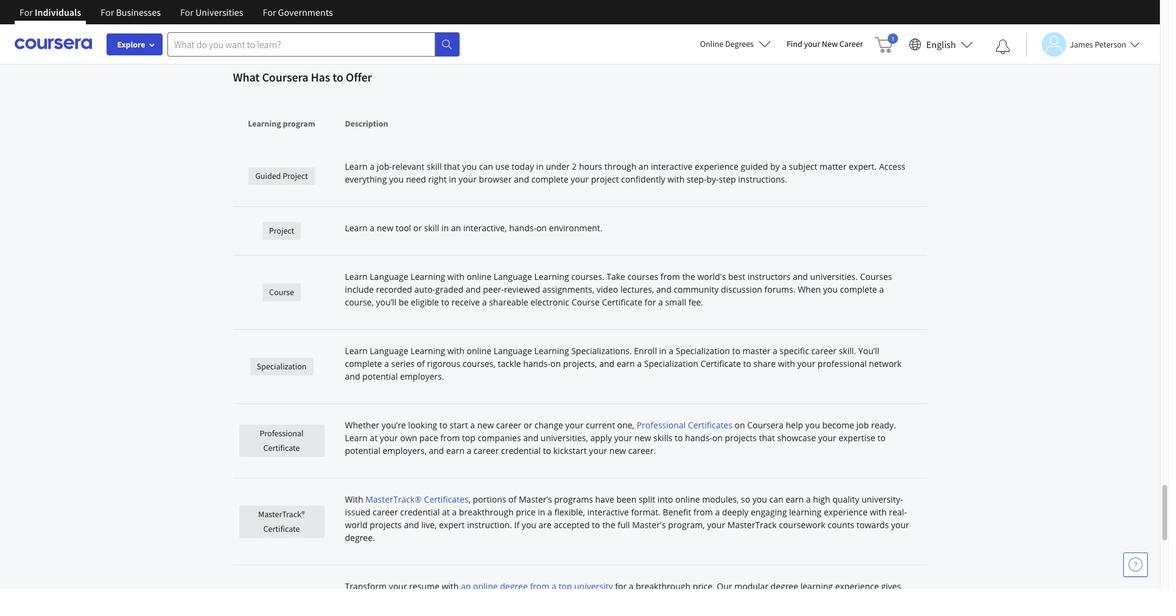 Task type: locate. For each thing, give the bounding box(es) containing it.
universities
[[196, 6, 243, 18]]

learn up everything
[[345, 161, 368, 172]]

that inside learn a job-relevant skill that you can use today in under 2 hours through an interactive experience guided by a subject matter expert. access everything you need right in your browser and complete your project confidently with step-by-step instructions.
[[444, 161, 460, 172]]

1 horizontal spatial experience
[[824, 507, 868, 518]]

0 vertical spatial hands-
[[509, 222, 537, 234]]

to inside the , portions of master's programs have been split into online modules, so you can earn a high quality university- issued career credential at a breakthrough price in a flexible, interactive format. benefit from a deeply engaging learning experience with real- world projects and live, expert instruction. if you are accepted to the full master's program, your mastertrack coursework counts towards your degree.
[[592, 520, 600, 531]]

0 vertical spatial of
[[417, 358, 425, 370]]

from down start
[[441, 433, 460, 444]]

instruction.
[[467, 520, 512, 531]]

earn inside learn language learning with online language learning specializations. enroll in a specialization to master a specific career skill. you'll complete a series of rigorous courses, tackle hands-on projects, and earn a specialization certificate to share with your professional network and potential employers.
[[617, 358, 635, 370]]

1 vertical spatial mastertrack®
[[258, 509, 305, 520]]

for
[[19, 6, 33, 18], [101, 6, 114, 18], [180, 6, 194, 18], [263, 6, 276, 18]]

career down the with mastertrack® certificates at the left bottom of the page
[[373, 507, 398, 518]]

1 horizontal spatial professional
[[637, 420, 686, 431]]

skill
[[427, 161, 442, 172], [424, 222, 439, 234]]

career down companies
[[474, 445, 499, 457]]

engaging
[[751, 507, 787, 518]]

for universities
[[180, 6, 243, 18]]

instructions.
[[739, 174, 788, 185]]

by
[[771, 161, 780, 172]]

credential
[[501, 445, 541, 457], [400, 507, 440, 518]]

1 row from the top
[[233, 97, 928, 146]]

0 vertical spatial that
[[444, 161, 460, 172]]

table
[[233, 97, 928, 590]]

your up universities,
[[566, 420, 584, 431]]

online degrees
[[700, 38, 754, 49]]

0 horizontal spatial certificates
[[424, 494, 469, 506]]

on inside learn language learning with online language learning specializations. enroll in a specialization to master a specific career skill. you'll complete a series of rigorous courses, tackle hands-on projects, and earn a specialization certificate to share with your professional network and potential employers.
[[551, 358, 561, 370]]

can inside the , portions of master's programs have been split into online modules, so you can earn a high quality university- issued career credential at a breakthrough price in a flexible, interactive format. benefit from a deeply engaging learning experience with real- world projects and live, expert instruction. if you are accepted to the full master's program, your mastertrack coursework counts towards your degree.
[[770, 494, 784, 506]]

1 vertical spatial that
[[759, 433, 775, 444]]

breakthrough
[[459, 507, 514, 518]]

from inside on coursera help you become job ready. learn at your own pace from top companies and universities, apply your new skills to hands-on projects that showcase your expertise to potential employers, and earn a career credential to kickstart your new career.
[[441, 433, 460, 444]]

2 for from the left
[[101, 6, 114, 18]]

0 horizontal spatial complete
[[345, 358, 382, 370]]

can up browser
[[479, 161, 493, 172]]

earn up learning
[[786, 494, 804, 506]]

have
[[596, 494, 615, 506]]

of
[[417, 358, 425, 370], [509, 494, 517, 506]]

1 horizontal spatial at
[[442, 507, 450, 518]]

1 horizontal spatial from
[[661, 271, 680, 283]]

0 horizontal spatial of
[[417, 358, 425, 370]]

with down university-
[[870, 507, 887, 518]]

1 vertical spatial projects
[[370, 520, 402, 531]]

0 vertical spatial from
[[661, 271, 680, 283]]

credential down companies
[[501, 445, 541, 457]]

project
[[591, 174, 619, 185]]

0 horizontal spatial the
[[603, 520, 616, 531]]

1 horizontal spatial an
[[639, 161, 649, 172]]

projects left showcase at the right of page
[[725, 433, 757, 444]]

reviewed
[[504, 284, 540, 295]]

projects up degree.
[[370, 520, 402, 531]]

auto-
[[415, 284, 435, 295]]

a
[[370, 161, 375, 172], [782, 161, 787, 172], [370, 222, 375, 234], [880, 284, 884, 295], [482, 297, 487, 308], [659, 297, 663, 308], [669, 345, 674, 357], [773, 345, 778, 357], [384, 358, 389, 370], [637, 358, 642, 370], [470, 420, 475, 431], [467, 445, 472, 457], [806, 494, 811, 506], [452, 507, 457, 518], [548, 507, 552, 518], [715, 507, 720, 518]]

online up benefit
[[676, 494, 700, 506]]

0 vertical spatial interactive
[[651, 161, 693, 172]]

1 vertical spatial project
[[269, 225, 294, 236]]

projects inside the , portions of master's programs have been split into online modules, so you can earn a high quality university- issued career credential at a breakthrough price in a flexible, interactive format. benefit from a deeply engaging learning experience with real- world projects and live, expert instruction. if you are accepted to the full master's program, your mastertrack coursework counts towards your degree.
[[370, 520, 402, 531]]

learning program
[[248, 118, 315, 129]]

1 vertical spatial earn
[[446, 445, 465, 457]]

0 vertical spatial credential
[[501, 445, 541, 457]]

0 vertical spatial certificates
[[688, 420, 733, 431]]

you
[[462, 161, 477, 172], [389, 174, 404, 185], [823, 284, 838, 295], [806, 420, 820, 431], [753, 494, 768, 506], [522, 520, 537, 531]]

4 for from the left
[[263, 6, 276, 18]]

experience down quality
[[824, 507, 868, 518]]

1 horizontal spatial course
[[572, 297, 600, 308]]

learn a job-relevant skill that you can use today in under 2 hours through an interactive experience guided by a subject matter expert. access everything you need right in your browser and complete your project confidently with step-by-step instructions.
[[345, 161, 906, 185]]

1 vertical spatial credential
[[400, 507, 440, 518]]

that up right
[[444, 161, 460, 172]]

your left browser
[[459, 174, 477, 185]]

of inside learn language learning with online language learning specializations. enroll in a specialization to master a specific career skill. you'll complete a series of rigorous courses, tackle hands-on projects, and earn a specialization certificate to share with your professional network and potential employers.
[[417, 358, 425, 370]]

one,
[[618, 420, 635, 431]]

career inside on coursera help you become job ready. learn at your own pace from top companies and universities, apply your new skills to hands-on projects that showcase your expertise to potential employers, and earn a career credential to kickstart your new career.
[[474, 445, 499, 457]]

interactive up step-
[[651, 161, 693, 172]]

0 vertical spatial projects
[[725, 433, 757, 444]]

universities,
[[541, 433, 588, 444]]

skills
[[654, 433, 673, 444]]

that left showcase at the right of page
[[759, 433, 775, 444]]

from up program,
[[694, 507, 713, 518]]

coursera image
[[15, 34, 92, 54]]

learning up the assignments,
[[535, 271, 569, 283]]

0 horizontal spatial an
[[451, 222, 461, 234]]

to
[[333, 69, 344, 85], [441, 297, 450, 308], [733, 345, 741, 357], [744, 358, 752, 370], [440, 420, 448, 431], [675, 433, 683, 444], [878, 433, 886, 444], [543, 445, 551, 457], [592, 520, 600, 531]]

0 horizontal spatial from
[[441, 433, 460, 444]]

0 vertical spatial potential
[[363, 371, 398, 383]]

a down modules,
[[715, 507, 720, 518]]

a left series
[[384, 358, 389, 370]]

1 vertical spatial from
[[441, 433, 460, 444]]

list item
[[325, 0, 835, 60]]

complete down under
[[532, 174, 569, 185]]

or right tool
[[414, 222, 422, 234]]

1 for from the left
[[19, 6, 33, 18]]

enroll
[[634, 345, 657, 357]]

the
[[683, 271, 696, 283], [603, 520, 616, 531]]

1 vertical spatial certificates
[[424, 494, 469, 506]]

interactive inside learn a job-relevant skill that you can use today in under 2 hours through an interactive experience guided by a subject matter expert. access everything you need right in your browser and complete your project confidently with step-by-step instructions.
[[651, 161, 693, 172]]

5 learn from the top
[[345, 433, 368, 444]]

0 vertical spatial complete
[[532, 174, 569, 185]]

your down real-
[[892, 520, 910, 531]]

on left environment.
[[537, 222, 547, 234]]

for individuals
[[19, 6, 81, 18]]

1 horizontal spatial or
[[524, 420, 533, 431]]

program,
[[668, 520, 705, 531]]

professional
[[818, 358, 867, 370]]

1 horizontal spatial credential
[[501, 445, 541, 457]]

1 vertical spatial of
[[509, 494, 517, 506]]

1 vertical spatial potential
[[345, 445, 381, 457]]

individuals
[[35, 6, 81, 18]]

with down specific
[[778, 358, 795, 370]]

the left full
[[603, 520, 616, 531]]

3 for from the left
[[180, 6, 194, 18]]

2 learn from the top
[[345, 222, 368, 234]]

network
[[869, 358, 902, 370]]

benefit
[[663, 507, 692, 518]]

to down graded
[[441, 297, 450, 308]]

1 horizontal spatial can
[[770, 494, 784, 506]]

james peterson button
[[1027, 32, 1140, 56]]

0 vertical spatial the
[[683, 271, 696, 283]]

to left master
[[733, 345, 741, 357]]

share
[[754, 358, 776, 370]]

online inside learn language learning with online language learning courses. take courses from the world's best instructors and universities. courses include recorded auto-graded and peer-reviewed assignments, video lectures, and community discussion forums. when you complete a course, you'll be eligible to receive a shareable electronic course certificate for a small fee.
[[467, 271, 492, 283]]

0 vertical spatial can
[[479, 161, 493, 172]]

learn for learn a job-relevant skill that you can use today in under 2 hours through an interactive experience guided by a subject matter expert. access everything you need right in your browser and complete your project confidently with step-by-step instructions.
[[345, 161, 368, 172]]

james peterson
[[1070, 39, 1127, 50]]

specialization
[[676, 345, 730, 357], [644, 358, 699, 370], [257, 361, 307, 372]]

into
[[658, 494, 673, 506]]

world's
[[698, 271, 726, 283]]

potential down whether
[[345, 445, 381, 457]]

0 vertical spatial or
[[414, 222, 422, 234]]

hours
[[579, 161, 603, 172]]

0 horizontal spatial professional
[[260, 428, 304, 439]]

a down top on the bottom left
[[467, 445, 472, 457]]

complete inside learn language learning with online language learning courses. take courses from the world's best instructors and universities. courses include recorded auto-graded and peer-reviewed assignments, video lectures, and community discussion forums. when you complete a course, you'll be eligible to receive a shareable electronic course certificate for a small fee.
[[840, 284, 878, 295]]

1 learn from the top
[[345, 161, 368, 172]]

potential inside learn language learning with online language learning specializations. enroll in a specialization to master a specific career skill. you'll complete a series of rigorous courses, tackle hands-on projects, and earn a specialization certificate to share with your professional network and potential employers.
[[363, 371, 398, 383]]

0 vertical spatial online
[[467, 271, 492, 283]]

2 row from the top
[[233, 405, 928, 479]]

1 vertical spatial an
[[451, 222, 461, 234]]

you inside on coursera help you become job ready. learn at your own pace from top companies and universities, apply your new skills to hands-on projects that showcase your expertise to potential employers, and earn a career credential to kickstart your new career.
[[806, 420, 820, 431]]

when
[[798, 284, 821, 295]]

you right "help"
[[806, 420, 820, 431]]

2 vertical spatial online
[[676, 494, 700, 506]]

for for governments
[[263, 6, 276, 18]]

the up the community
[[683, 271, 696, 283]]

of up employers.
[[417, 358, 425, 370]]

mastertrack® certificate
[[258, 509, 305, 535]]

0 vertical spatial skill
[[427, 161, 442, 172]]

an
[[639, 161, 649, 172], [451, 222, 461, 234]]

of up price
[[509, 494, 517, 506]]

0 vertical spatial an
[[639, 161, 649, 172]]

4 learn from the top
[[345, 345, 368, 357]]

1 horizontal spatial earn
[[617, 358, 635, 370]]

1 vertical spatial online
[[467, 345, 492, 357]]

1 vertical spatial the
[[603, 520, 616, 531]]

with inside learn a job-relevant skill that you can use today in under 2 hours through an interactive experience guided by a subject matter expert. access everything you need right in your browser and complete your project confidently with step-by-step instructions.
[[668, 174, 685, 185]]

matter
[[820, 161, 847, 172]]

1 vertical spatial skill
[[424, 222, 439, 234]]

1 horizontal spatial mastertrack®
[[366, 494, 422, 506]]

learn for learn language learning with online language learning specializations. enroll in a specialization to master a specific career skill. you'll complete a series of rigorous courses, tackle hands-on projects, and earn a specialization certificate to share with your professional network and potential employers.
[[345, 345, 368, 357]]

or left change
[[524, 420, 533, 431]]

0 horizontal spatial at
[[370, 433, 378, 444]]

project right guided in the left of the page
[[283, 170, 308, 181]]

hands-
[[509, 222, 537, 234], [523, 358, 551, 370], [685, 433, 713, 444]]

course,
[[345, 297, 374, 308]]

your inside learn language learning with online language learning specializations. enroll in a specialization to master a specific career skill. you'll complete a series of rigorous courses, tackle hands-on projects, and earn a specialization certificate to share with your professional network and potential employers.
[[798, 358, 816, 370]]

banner navigation
[[10, 0, 343, 34]]

mastertrack® certificates link
[[366, 494, 469, 506]]

2 horizontal spatial from
[[694, 507, 713, 518]]

real-
[[889, 507, 907, 518]]

1 horizontal spatial interactive
[[651, 161, 693, 172]]

you're
[[382, 420, 406, 431]]

0 horizontal spatial projects
[[370, 520, 402, 531]]

2 vertical spatial from
[[694, 507, 713, 518]]

a down peer-
[[482, 297, 487, 308]]

skill inside learn a job-relevant skill that you can use today in under 2 hours through an interactive experience guided by a subject matter expert. access everything you need right in your browser and complete your project confidently with step-by-step instructions.
[[427, 161, 442, 172]]

professional certificate
[[260, 428, 304, 454]]

to down professional certificates link
[[675, 433, 683, 444]]

with up graded
[[448, 271, 465, 283]]

language up reviewed
[[494, 271, 532, 283]]

live,
[[422, 520, 437, 531]]

3 learn from the top
[[345, 271, 368, 283]]

complete left series
[[345, 358, 382, 370]]

project inside "learn a new tool or skill in an interactive, hands-on environment." row
[[269, 225, 294, 236]]

course
[[269, 287, 294, 298], [572, 297, 600, 308]]

explore
[[117, 39, 145, 50]]

1 vertical spatial hands-
[[523, 358, 551, 370]]

coursera for on
[[748, 420, 784, 431]]

your
[[804, 38, 821, 49], [459, 174, 477, 185], [571, 174, 589, 185], [798, 358, 816, 370], [566, 420, 584, 431], [380, 433, 398, 444], [614, 433, 633, 444], [819, 433, 837, 444], [589, 445, 607, 457], [707, 520, 726, 531], [892, 520, 910, 531]]

high
[[813, 494, 831, 506]]

with
[[668, 174, 685, 185], [448, 271, 465, 283], [448, 345, 465, 357], [778, 358, 795, 370], [870, 507, 887, 518]]

to down master
[[744, 358, 752, 370]]

on
[[537, 222, 547, 234], [551, 358, 561, 370], [735, 420, 745, 431], [713, 433, 723, 444]]

0 horizontal spatial credential
[[400, 507, 440, 518]]

0 vertical spatial experience
[[695, 161, 739, 172]]

a down courses
[[880, 284, 884, 295]]

1 vertical spatial experience
[[824, 507, 868, 518]]

complete inside learn language learning with online language learning specializations. enroll in a specialization to master a specific career skill. you'll complete a series of rigorous courses, tackle hands-on projects, and earn a specialization certificate to share with your professional network and potential employers.
[[345, 358, 382, 370]]

showcase
[[778, 433, 816, 444]]

learn inside learn a job-relevant skill that you can use today in under 2 hours through an interactive experience guided by a subject matter expert. access everything you need right in your browser and complete your project confidently with step-by-step instructions.
[[345, 161, 368, 172]]

1 horizontal spatial coursera
[[748, 420, 784, 431]]

own
[[400, 433, 417, 444]]

None search field
[[168, 32, 460, 56]]

language
[[370, 271, 409, 283], [494, 271, 532, 283], [370, 345, 409, 357], [494, 345, 532, 357]]

learn inside learn language learning with online language learning specializations. enroll in a specialization to master a specific career skill. you'll complete a series of rigorous courses, tackle hands-on projects, and earn a specialization certificate to share with your professional network and potential employers.
[[345, 345, 368, 357]]

2 vertical spatial complete
[[345, 358, 382, 370]]

in left interactive,
[[442, 222, 449, 234]]

1 vertical spatial can
[[770, 494, 784, 506]]

can up engaging on the bottom of page
[[770, 494, 784, 506]]

for left individuals
[[19, 6, 33, 18]]

rigorous
[[427, 358, 461, 370]]

learn language learning with online language learning specializations. enroll in a specialization to master a specific career skill. you'll complete a series of rigorous courses, tackle hands-on projects, and earn a specialization certificate to share with your professional network and potential employers. row
[[233, 330, 928, 405]]

expert
[[439, 520, 465, 531]]

0 vertical spatial earn
[[617, 358, 635, 370]]

coursera inside on coursera help you become job ready. learn at your own pace from top companies and universities, apply your new skills to hands-on projects that showcase your expertise to potential employers, and earn a career credential to kickstart your new career.
[[748, 420, 784, 431]]

0 vertical spatial at
[[370, 433, 378, 444]]

2 vertical spatial hands-
[[685, 433, 713, 444]]

certificate inside "professional certificate"
[[263, 443, 300, 454]]

career inside the , portions of master's programs have been split into online modules, so you can earn a high quality university- issued career credential at a breakthrough price in a flexible, interactive format. benefit from a deeply engaging learning experience with real- world projects and live, expert instruction. if you are accepted to the full master's program, your mastertrack coursework counts towards your degree.
[[373, 507, 398, 518]]

in up are
[[538, 507, 545, 518]]

learn down course,
[[345, 345, 368, 357]]

interactive
[[651, 161, 693, 172], [588, 507, 629, 518]]

credential down mastertrack® certificates "link"
[[400, 507, 440, 518]]

0 horizontal spatial can
[[479, 161, 493, 172]]

and down pace
[[429, 445, 444, 457]]

interactive down 'have'
[[588, 507, 629, 518]]

2 horizontal spatial complete
[[840, 284, 878, 295]]

online
[[467, 271, 492, 283], [467, 345, 492, 357], [676, 494, 700, 506]]

in inside the , portions of master's programs have been split into online modules, so you can earn a high quality university- issued career credential at a breakthrough price in a flexible, interactive format. benefit from a deeply engaging learning experience with real- world projects and live, expert instruction. if you are accepted to the full master's program, your mastertrack coursework counts towards your degree.
[[538, 507, 545, 518]]

row containing whether you're looking to start a new career or change your current one,
[[233, 405, 928, 479]]

course inside learn language learning with online language learning courses. take courses from the world's best instructors and universities. courses include recorded auto-graded and peer-reviewed assignments, video lectures, and community discussion forums. when you complete a course, you'll be eligible to receive a shareable electronic course certificate for a small fee.
[[572, 297, 600, 308]]

learn for learn language learning with online language learning courses. take courses from the world's best instructors and universities. courses include recorded auto-graded and peer-reviewed assignments, video lectures, and community discussion forums. when you complete a course, you'll be eligible to receive a shareable electronic course certificate for a small fee.
[[345, 271, 368, 283]]

learn down whether
[[345, 433, 368, 444]]

and up when
[[793, 271, 808, 283]]

coursera left has
[[262, 69, 309, 85]]

1 horizontal spatial of
[[509, 494, 517, 506]]

of inside the , portions of master's programs have been split into online modules, so you can earn a high quality university- issued career credential at a breakthrough price in a flexible, interactive format. benefit from a deeply engaging learning experience with real- world projects and live, expert instruction. if you are accepted to the full master's program, your mastertrack coursework counts towards your degree.
[[509, 494, 517, 506]]

1 vertical spatial or
[[524, 420, 533, 431]]

2 horizontal spatial earn
[[786, 494, 804, 506]]

2 vertical spatial earn
[[786, 494, 804, 506]]

1 vertical spatial complete
[[840, 284, 878, 295]]

earn down enroll
[[617, 358, 635, 370]]

learn a new tool or skill in an interactive, hands-on environment.
[[345, 222, 603, 234]]

from
[[661, 271, 680, 283], [441, 433, 460, 444], [694, 507, 713, 518]]

learn up include
[[345, 271, 368, 283]]

1 horizontal spatial the
[[683, 271, 696, 283]]

for left universities
[[180, 6, 194, 18]]

1 horizontal spatial projects
[[725, 433, 757, 444]]

0 horizontal spatial or
[[414, 222, 422, 234]]

0 vertical spatial project
[[283, 170, 308, 181]]

an up confidently
[[639, 161, 649, 172]]

0 horizontal spatial that
[[444, 161, 460, 172]]

projects
[[725, 433, 757, 444], [370, 520, 402, 531]]

can inside learn a job-relevant skill that you can use today in under 2 hours through an interactive experience guided by a subject matter expert. access everything you need right in your browser and complete your project confidently with step-by-step instructions.
[[479, 161, 493, 172]]

online up peer-
[[467, 271, 492, 283]]

online up courses,
[[467, 345, 492, 357]]

new left tool
[[377, 222, 394, 234]]

with inside learn language learning with online language learning courses. take courses from the world's best instructors and universities. courses include recorded auto-graded and peer-reviewed assignments, video lectures, and community discussion forums. when you complete a course, you'll be eligible to receive a shareable electronic course certificate for a small fee.
[[448, 271, 465, 283]]

1 horizontal spatial that
[[759, 433, 775, 444]]

skill up right
[[427, 161, 442, 172]]

hands- down professional certificates link
[[685, 433, 713, 444]]

learn inside "learn a new tool or skill in an interactive, hands-on environment." row
[[345, 222, 368, 234]]

skill right tool
[[424, 222, 439, 234]]

at inside on coursera help you become job ready. learn at your own pace from top companies and universities, apply your new skills to hands-on projects that showcase your expertise to potential employers, and earn a career credential to kickstart your new career.
[[370, 433, 378, 444]]

peer-
[[483, 284, 504, 295]]

career
[[812, 345, 837, 357], [496, 420, 522, 431], [474, 445, 499, 457], [373, 507, 398, 518]]

0 horizontal spatial interactive
[[588, 507, 629, 518]]

learn inside learn language learning with online language learning courses. take courses from the world's best instructors and universities. courses include recorded auto-graded and peer-reviewed assignments, video lectures, and community discussion forums. when you complete a course, you'll be eligible to receive a shareable electronic course certificate for a small fee.
[[345, 271, 368, 283]]

0 horizontal spatial experience
[[695, 161, 739, 172]]

1 vertical spatial interactive
[[588, 507, 629, 518]]

0 vertical spatial coursera
[[262, 69, 309, 85]]

0 horizontal spatial coursera
[[262, 69, 309, 85]]

hands- right interactive,
[[509, 222, 537, 234]]

what
[[233, 69, 260, 85]]

1 vertical spatial at
[[442, 507, 450, 518]]

your down one,
[[614, 433, 633, 444]]

new down apply
[[610, 445, 626, 457]]

towards
[[857, 520, 889, 531]]

0 horizontal spatial earn
[[446, 445, 465, 457]]

at up expert
[[442, 507, 450, 518]]

career inside learn language learning with online language learning specializations. enroll in a specialization to master a specific career skill. you'll complete a series of rigorous courses, tackle hands-on projects, and earn a specialization certificate to share with your professional network and potential employers.
[[812, 345, 837, 357]]

hands- right tackle on the bottom of the page
[[523, 358, 551, 370]]

1 horizontal spatial complete
[[532, 174, 569, 185]]

language up series
[[370, 345, 409, 357]]

and left "live,"
[[404, 520, 419, 531]]

in
[[536, 161, 544, 172], [449, 174, 457, 185], [442, 222, 449, 234], [659, 345, 667, 357], [538, 507, 545, 518]]

the inside learn language learning with online language learning courses. take courses from the world's best instructors and universities. courses include recorded auto-graded and peer-reviewed assignments, video lectures, and community discussion forums. when you complete a course, you'll be eligible to receive a shareable electronic course certificate for a small fee.
[[683, 271, 696, 283]]

lectures,
[[621, 284, 654, 295]]

credential inside on coursera help you become job ready. learn at your own pace from top companies and universities, apply your new skills to hands-on projects that showcase your expertise to potential employers, and earn a career credential to kickstart your new career.
[[501, 445, 541, 457]]

row
[[233, 97, 928, 146], [233, 405, 928, 479], [233, 479, 928, 566]]

1 vertical spatial coursera
[[748, 420, 784, 431]]

ready.
[[872, 420, 896, 431]]

online inside learn language learning with online language learning specializations. enroll in a specialization to master a specific career skill. you'll complete a series of rigorous courses, tackle hands-on projects, and earn a specialization certificate to share with your professional network and potential employers.
[[467, 345, 492, 357]]

discussion
[[721, 284, 763, 295]]

certificate inside mastertrack® certificate
[[263, 524, 300, 535]]

3 row from the top
[[233, 479, 928, 566]]

0 horizontal spatial mastertrack®
[[258, 509, 305, 520]]

earn inside the , portions of master's programs have been split into online modules, so you can earn a high quality university- issued career credential at a breakthrough price in a flexible, interactive format. benefit from a deeply engaging learning experience with real- world projects and live, expert instruction. if you are accepted to the full master's program, your mastertrack coursework counts towards your degree.
[[786, 494, 804, 506]]

complete inside learn a job-relevant skill that you can use today in under 2 hours through an interactive experience guided by a subject matter expert. access everything you need right in your browser and complete your project confidently with step-by-step instructions.
[[532, 174, 569, 185]]

for left governments at top left
[[263, 6, 276, 18]]

2
[[572, 161, 577, 172]]



Task type: describe. For each thing, give the bounding box(es) containing it.
a up the share on the right bottom
[[773, 345, 778, 357]]

what coursera has to offer
[[233, 69, 372, 85]]

from inside the , portions of master's programs have been split into online modules, so you can earn a high quality university- issued career credential at a breakthrough price in a flexible, interactive format. benefit from a deeply engaging learning experience with real- world projects and live, expert instruction. if you are accepted to the full master's program, your mastertrack coursework counts towards your degree.
[[694, 507, 713, 518]]

and down whether you're looking to start a new career or change your current one, professional certificates
[[523, 433, 539, 444]]

so
[[741, 494, 751, 506]]

kickstart
[[554, 445, 587, 457]]

with up rigorous
[[448, 345, 465, 357]]

instructors
[[748, 271, 791, 283]]

whether
[[345, 420, 380, 431]]

tackle
[[498, 358, 521, 370]]

learning left program
[[248, 118, 281, 129]]

earn inside on coursera help you become job ready. learn at your own pace from top companies and universities, apply your new skills to hands-on projects that showcase your expertise to potential employers, and earn a career credential to kickstart your new career.
[[446, 445, 465, 457]]

a up are
[[548, 507, 552, 518]]

hands- inside on coursera help you become job ready. learn at your own pace from top companies and universities, apply your new skills to hands-on projects that showcase your expertise to potential employers, and earn a career credential to kickstart your new career.
[[685, 433, 713, 444]]

shopping cart: 1 item image
[[876, 34, 899, 53]]

your down you're
[[380, 433, 398, 444]]

deeply
[[722, 507, 749, 518]]

credential inside the , portions of master's programs have been split into online modules, so you can earn a high quality university- issued career credential at a breakthrough price in a flexible, interactive format. benefit from a deeply engaging learning experience with real- world projects and live, expert instruction. if you are accepted to the full master's program, your mastertrack coursework counts towards your degree.
[[400, 507, 440, 518]]

projects,
[[563, 358, 597, 370]]

, portions of master's programs have been split into online modules, so you can earn a high quality university- issued career credential at a breakthrough price in a flexible, interactive format. benefit from a deeply engaging learning experience with real- world projects and live, expert instruction. if you are accepted to the full master's program, your mastertrack coursework counts towards your degree.
[[345, 494, 910, 544]]

whether you're looking to start a new career or change your current one, professional certificates
[[345, 420, 733, 431]]

learn language learning with online language learning courses. take courses from the world's best instructors and universities. courses include recorded auto-graded and peer-reviewed assignments, video lectures, and community discussion forums. when you complete a course, you'll be eligible to receive a shareable electronic course certificate for a small fee. row
[[233, 256, 928, 330]]

and inside the , portions of master's programs have been split into online modules, so you can earn a high quality university- issued career credential at a breakthrough price in a flexible, interactive format. benefit from a deeply engaging learning experience with real- world projects and live, expert instruction. if you are accepted to the full master's program, your mastertrack coursework counts towards your degree.
[[404, 520, 419, 531]]

courses.
[[572, 271, 605, 283]]

fee.
[[689, 297, 704, 308]]

you'll
[[859, 345, 880, 357]]

specific
[[780, 345, 810, 357]]

expertise
[[839, 433, 876, 444]]

your right find
[[804, 38, 821, 49]]

tool
[[396, 222, 411, 234]]

learn for learn a new tool or skill in an interactive, hands-on environment.
[[345, 222, 368, 234]]

a left job-
[[370, 161, 375, 172]]

master
[[743, 345, 771, 357]]

projects inside on coursera help you become job ready. learn at your own pace from top companies and universities, apply your new skills to hands-on projects that showcase your expertise to potential employers, and earn a career credential to kickstart your new career.
[[725, 433, 757, 444]]

1 horizontal spatial certificates
[[688, 420, 733, 431]]

learning up auto-
[[411, 271, 445, 283]]

on left "help"
[[735, 420, 745, 431]]

and down specializations.
[[600, 358, 615, 370]]

for for universities
[[180, 6, 194, 18]]

show notifications image
[[996, 40, 1011, 54]]

for governments
[[263, 6, 333, 18]]

series
[[391, 358, 415, 370]]

to inside learn language learning with online language learning courses. take courses from the world's best instructors and universities. courses include recorded auto-graded and peer-reviewed assignments, video lectures, and community discussion forums. when you complete a course, you'll be eligible to receive a shareable electronic course certificate for a small fee.
[[441, 297, 450, 308]]

online for rigorous
[[467, 345, 492, 357]]

for
[[645, 297, 656, 308]]

master's
[[519, 494, 552, 506]]

the inside the , portions of master's programs have been split into online modules, so you can earn a high quality university- issued career credential at a breakthrough price in a flexible, interactive format. benefit from a deeply engaging learning experience with real- world projects and live, expert instruction. if you are accepted to the full master's program, your mastertrack coursework counts towards your degree.
[[603, 520, 616, 531]]

to down ready.
[[878, 433, 886, 444]]

a right enroll
[[669, 345, 674, 357]]

learn a new tool or skill in an interactive, hands-on environment. row
[[233, 207, 928, 256]]

project inside row
[[283, 170, 308, 181]]

employers,
[[383, 445, 427, 457]]

interactive inside the , portions of master's programs have been split into online modules, so you can earn a high quality university- issued career credential at a breakthrough price in a flexible, interactive format. benefit from a deeply engaging learning experience with real- world projects and live, expert instruction. if you are accepted to the full master's program, your mastertrack coursework counts towards your degree.
[[588, 507, 629, 518]]

your down become
[[819, 433, 837, 444]]

with mastertrack® certificates
[[345, 494, 469, 506]]

today
[[512, 161, 534, 172]]

potential inside on coursera help you become job ready. learn at your own pace from top companies and universities, apply your new skills to hands-on projects that showcase your expertise to potential employers, and earn a career credential to kickstart your new career.
[[345, 445, 381, 457]]

portions
[[473, 494, 507, 506]]

and inside learn a job-relevant skill that you can use today in under 2 hours through an interactive experience guided by a subject matter expert. access everything you need right in your browser and complete your project confidently with step-by-step instructions.
[[514, 174, 529, 185]]

new up companies
[[477, 420, 494, 431]]

a right the for
[[659, 297, 663, 308]]

0 vertical spatial mastertrack®
[[366, 494, 422, 506]]

that inside on coursera help you become job ready. learn at your own pace from top companies and universities, apply your new skills to hands-on projects that showcase your expertise to potential employers, and earn a career credential to kickstart your new career.
[[759, 433, 775, 444]]

businesses
[[116, 6, 161, 18]]

certificate inside learn language learning with online language learning courses. take courses from the world's best instructors and universities. courses include recorded auto-graded and peer-reviewed assignments, video lectures, and community discussion forums. when you complete a course, you'll be eligible to receive a shareable electronic course certificate for a small fee.
[[602, 297, 643, 308]]

small
[[666, 297, 687, 308]]

a inside on coursera help you become job ready. learn at your own pace from top companies and universities, apply your new skills to hands-on projects that showcase your expertise to potential employers, and earn a career credential to kickstart your new career.
[[467, 445, 472, 457]]

career.
[[629, 445, 656, 457]]

certificate inside learn language learning with online language learning specializations. enroll in a specialization to master a specific career skill. you'll complete a series of rigorous courses, tackle hands-on projects, and earn a specialization certificate to share with your professional network and potential employers.
[[701, 358, 741, 370]]

professional certificates link
[[637, 420, 733, 431]]

new inside row
[[377, 222, 394, 234]]

language up recorded
[[370, 271, 409, 283]]

learning up rigorous
[[411, 345, 445, 357]]

a up learning
[[806, 494, 811, 506]]

pace
[[420, 433, 438, 444]]

offer
[[346, 69, 372, 85]]

shareable
[[489, 297, 529, 308]]

under
[[546, 161, 570, 172]]

or inside row
[[414, 222, 422, 234]]

for for individuals
[[19, 6, 33, 18]]

need
[[406, 174, 426, 185]]

you right so
[[753, 494, 768, 506]]

and up whether
[[345, 371, 360, 383]]

help center image
[[1129, 558, 1143, 573]]

a right "by"
[[782, 161, 787, 172]]

courses
[[860, 271, 893, 283]]

chevron right image
[[333, 19, 348, 34]]

you down relevant
[[389, 174, 404, 185]]

learn a job-relevant skill that you can use today in under 2 hours through an interactive experience guided by a subject matter expert. access everything you need right in your browser and complete your project confidently with step-by-step instructions. row
[[233, 146, 928, 207]]

and up receive
[[466, 284, 481, 295]]

with
[[345, 494, 363, 506]]

world
[[345, 520, 368, 531]]

browser
[[479, 174, 512, 185]]

english button
[[905, 24, 978, 64]]

find your new career link
[[781, 37, 870, 52]]

find
[[787, 38, 803, 49]]

experience inside learn a job-relevant skill that you can use today in under 2 hours through an interactive experience guided by a subject matter expert. access everything you need right in your browser and complete your project confidently with step-by-step instructions.
[[695, 161, 739, 172]]

you inside learn language learning with online language learning courses. take courses from the world's best instructors and universities. courses include recorded auto-graded and peer-reviewed assignments, video lectures, and community discussion forums. when you complete a course, you'll be eligible to receive a shareable electronic course certificate for a small fee.
[[823, 284, 838, 295]]

programs
[[555, 494, 593, 506]]

counts
[[828, 520, 855, 531]]

help
[[786, 420, 804, 431]]

for for businesses
[[101, 6, 114, 18]]

your down deeply
[[707, 520, 726, 531]]

language up tackle on the bottom of the page
[[494, 345, 532, 357]]

a left tool
[[370, 222, 375, 234]]

access
[[879, 161, 906, 172]]

you'll
[[376, 297, 397, 308]]

companies
[[478, 433, 521, 444]]

What do you want to learn? text field
[[168, 32, 436, 56]]

hands- inside learn language learning with online language learning specializations. enroll in a specialization to master a specific career skill. you'll complete a series of rigorous courses, tackle hands-on projects, and earn a specialization certificate to share with your professional network and potential employers.
[[523, 358, 551, 370]]

from inside learn language learning with online language learning courses. take courses from the world's best instructors and universities. courses include recorded auto-graded and peer-reviewed assignments, video lectures, and community discussion forums. when you complete a course, you'll be eligible to receive a shareable electronic course certificate for a small fee.
[[661, 271, 680, 283]]

online for peer-
[[467, 271, 492, 283]]

career
[[840, 38, 863, 49]]

and up small
[[657, 284, 672, 295]]

recorded
[[376, 284, 412, 295]]

in right today
[[536, 161, 544, 172]]

governments
[[278, 6, 333, 18]]

university-
[[862, 494, 903, 506]]

to left start
[[440, 420, 448, 431]]

step
[[719, 174, 736, 185]]

coursera for what
[[262, 69, 309, 85]]

price
[[516, 507, 536, 518]]

you right if
[[522, 520, 537, 531]]

guided
[[741, 161, 768, 172]]

a up expert
[[452, 507, 457, 518]]

has
[[311, 69, 330, 85]]

row containing learning program
[[233, 97, 928, 146]]

new
[[822, 38, 838, 49]]

be
[[399, 297, 409, 308]]

your down 2
[[571, 174, 589, 185]]

career up companies
[[496, 420, 522, 431]]

with inside the , portions of master's programs have been split into online modules, so you can earn a high quality university- issued career credential at a breakthrough price in a flexible, interactive format. benefit from a deeply engaging learning experience with real- world projects and live, expert instruction. if you are accepted to the full master's program, your mastertrack coursework counts towards your degree.
[[870, 507, 887, 518]]

right
[[428, 174, 447, 185]]

through
[[605, 161, 637, 172]]

issued
[[345, 507, 371, 518]]

quality
[[833, 494, 860, 506]]

to right has
[[333, 69, 344, 85]]

experience inside the , portions of master's programs have been split into online modules, so you can earn a high quality university- issued career credential at a breakthrough price in a flexible, interactive format. benefit from a deeply engaging learning experience with real- world projects and live, expert instruction. if you are accepted to the full master's program, your mastertrack coursework counts towards your degree.
[[824, 507, 868, 518]]

table containing learn a job-relevant skill that you can use today in under 2 hours through an interactive experience guided by a subject matter expert. access everything you need right in your browser and complete your project confidently with step-by-step instructions.
[[233, 97, 928, 590]]

new up the career.
[[635, 433, 652, 444]]

looking
[[408, 420, 437, 431]]

explore button
[[107, 34, 163, 55]]

in right right
[[449, 174, 457, 185]]

in inside learn language learning with online language learning specializations. enroll in a specialization to master a specific career skill. you'll complete a series of rigorous courses, tackle hands-on projects, and earn a specialization certificate to share with your professional network and potential employers.
[[659, 345, 667, 357]]

universities.
[[811, 271, 858, 283]]

include
[[345, 284, 374, 295]]

accepted
[[554, 520, 590, 531]]

everything
[[345, 174, 387, 185]]

online inside the , portions of master's programs have been split into online modules, so you can earn a high quality university- issued career credential at a breakthrough price in a flexible, interactive format. benefit from a deeply engaging learning experience with real- world projects and live, expert instruction. if you are accepted to the full master's program, your mastertrack coursework counts towards your degree.
[[676, 494, 700, 506]]

row containing with
[[233, 479, 928, 566]]

james
[[1070, 39, 1094, 50]]

on down professional certificates link
[[713, 433, 723, 444]]

learn language learning with online language learning courses. take courses from the world's best instructors and universities. courses include recorded auto-graded and peer-reviewed assignments, video lectures, and community discussion forums. when you complete a course, you'll be eligible to receive a shareable electronic course certificate for a small fee.
[[345, 271, 893, 308]]

assignments,
[[543, 284, 595, 295]]

guided project
[[255, 170, 308, 181]]

at inside the , portions of master's programs have been split into online modules, so you can earn a high quality university- issued career credential at a breakthrough price in a flexible, interactive format. benefit from a deeply engaging learning experience with real- world projects and live, expert instruction. if you are accepted to the full master's program, your mastertrack coursework counts towards your degree.
[[442, 507, 450, 518]]

a up top on the bottom left
[[470, 420, 475, 431]]

step-
[[687, 174, 707, 185]]

format.
[[631, 507, 661, 518]]

learning up projects,
[[535, 345, 569, 357]]

a down enroll
[[637, 358, 642, 370]]

for businesses
[[101, 6, 161, 18]]

an inside learn a job-relevant skill that you can use today in under 2 hours through an interactive experience guided by a subject matter expert. access everything you need right in your browser and complete your project confidently with step-by-step instructions.
[[639, 161, 649, 172]]

coursework
[[779, 520, 826, 531]]

0 horizontal spatial course
[[269, 287, 294, 298]]

to down universities,
[[543, 445, 551, 457]]

eligible
[[411, 297, 439, 308]]

learn language learning with online language learning specializations. enroll in a specialization to master a specific career skill. you'll complete a series of rigorous courses, tackle hands-on projects, and earn a specialization certificate to share with your professional network and potential employers.
[[345, 345, 902, 383]]

learn inside on coursera help you become job ready. learn at your own pace from top companies and universities, apply your new skills to hands-on projects that showcase your expertise to potential employers, and earn a career credential to kickstart your new career.
[[345, 433, 368, 444]]

full
[[618, 520, 630, 531]]

by-
[[707, 174, 719, 185]]

your down apply
[[589, 445, 607, 457]]

you left use
[[462, 161, 477, 172]]



Task type: vqa. For each thing, say whether or not it's contained in the screenshot.
bottommost complete
yes



